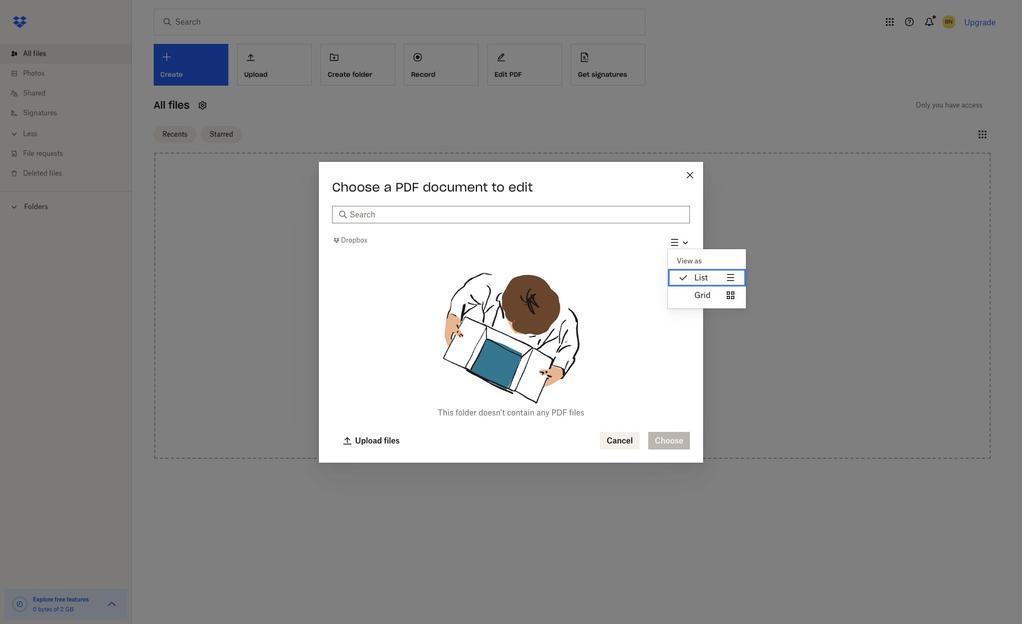 Task type: vqa. For each thing, say whether or not it's contained in the screenshot.
Requests
yes



Task type: locate. For each thing, give the bounding box(es) containing it.
recents
[[163, 130, 188, 138]]

folder inside "button"
[[353, 70, 372, 78]]

to left edit on the top of the page
[[492, 179, 505, 195]]

all files list item
[[0, 44, 132, 64]]

files up photos
[[33, 49, 46, 58]]

create
[[328, 70, 351, 78]]

folder
[[353, 70, 372, 78], [456, 408, 477, 417]]

pdf
[[510, 70, 522, 78], [396, 179, 419, 195], [552, 408, 567, 417]]

all files
[[23, 49, 46, 58], [154, 99, 190, 111]]

all files up photos
[[23, 49, 46, 58]]

choose a pdf document to edit
[[332, 179, 533, 195]]

1 horizontal spatial all
[[154, 99, 166, 111]]

0 vertical spatial to
[[492, 179, 505, 195]]

get signatures
[[578, 70, 628, 78]]

explore free features 0 bytes of 2 gb
[[33, 596, 89, 613]]

file requests link
[[9, 144, 132, 164]]

0 vertical spatial all
[[23, 49, 31, 58]]

0 vertical spatial folder
[[353, 70, 372, 78]]

1 vertical spatial all files
[[154, 99, 190, 111]]

doesn't
[[479, 408, 505, 417]]

drop files here to upload
[[528, 305, 618, 315]]

1 vertical spatial all
[[154, 99, 166, 111]]

all inside all files link
[[23, 49, 31, 58]]

photos
[[23, 69, 44, 77]]

record
[[411, 70, 436, 78]]

files inside choose a pdf document to edit dialog
[[570, 408, 585, 417]]

1 vertical spatial to
[[583, 305, 591, 315]]

0 horizontal spatial all
[[23, 49, 31, 58]]

Search text field
[[350, 208, 684, 221]]

folders
[[24, 203, 48, 211]]

files inside list item
[[33, 49, 46, 58]]

any
[[537, 408, 550, 417]]

folders button
[[0, 198, 132, 215]]

starred
[[210, 130, 233, 138]]

starred button
[[201, 125, 242, 143]]

document
[[423, 179, 488, 195]]

all files inside list item
[[23, 49, 46, 58]]

file requests
[[23, 149, 63, 158]]

all up the recents
[[154, 99, 166, 111]]

0 horizontal spatial folder
[[353, 70, 372, 78]]

0 horizontal spatial to
[[492, 179, 505, 195]]

pdf inside 'edit pdf' button
[[510, 70, 522, 78]]

1 horizontal spatial pdf
[[510, 70, 522, 78]]

quota usage element
[[11, 596, 29, 613]]

0 horizontal spatial pdf
[[396, 179, 419, 195]]

0 horizontal spatial all files
[[23, 49, 46, 58]]

1 vertical spatial pdf
[[396, 179, 419, 195]]

files
[[33, 49, 46, 58], [169, 99, 190, 111], [49, 169, 62, 177], [548, 305, 563, 315], [570, 408, 585, 417]]

list
[[0, 37, 132, 191]]

record button
[[404, 44, 479, 86]]

upload
[[593, 305, 618, 315]]

0
[[33, 606, 37, 613]]

all up photos
[[23, 49, 31, 58]]

0 vertical spatial all files
[[23, 49, 46, 58]]

folder right this
[[456, 408, 477, 417]]

explore
[[33, 596, 53, 603]]

to
[[492, 179, 505, 195], [583, 305, 591, 315]]

drop
[[528, 305, 546, 315]]

pdf right a
[[396, 179, 419, 195]]

0 vertical spatial pdf
[[510, 70, 522, 78]]

folder right create
[[353, 70, 372, 78]]

all
[[23, 49, 31, 58], [154, 99, 166, 111]]

pdf right any
[[552, 408, 567, 417]]

to right "here"
[[583, 305, 591, 315]]

folder for this
[[456, 408, 477, 417]]

1 horizontal spatial to
[[583, 305, 591, 315]]

deleted
[[23, 169, 47, 177]]

grid radio item
[[668, 287, 746, 304]]

1 horizontal spatial folder
[[456, 408, 477, 417]]

files left "here"
[[548, 305, 563, 315]]

1 vertical spatial folder
[[456, 408, 477, 417]]

shared
[[23, 89, 46, 97]]

files right any
[[570, 408, 585, 417]]

file
[[23, 149, 34, 158]]

list containing all files
[[0, 37, 132, 191]]

recents button
[[154, 125, 196, 143]]

list radio item
[[668, 269, 746, 287]]

photos link
[[9, 64, 132, 83]]

requests
[[36, 149, 63, 158]]

folder inside choose a pdf document to edit dialog
[[456, 408, 477, 417]]

1 horizontal spatial all files
[[154, 99, 190, 111]]

create folder
[[328, 70, 372, 78]]

pdf right edit
[[510, 70, 522, 78]]

gb
[[65, 606, 74, 613]]

2 vertical spatial pdf
[[552, 408, 567, 417]]

all files up the recents
[[154, 99, 190, 111]]

only
[[916, 101, 931, 109]]



Task type: describe. For each thing, give the bounding box(es) containing it.
this
[[438, 408, 454, 417]]

deleted files
[[23, 169, 62, 177]]

2
[[60, 606, 64, 613]]

contain
[[507, 408, 535, 417]]

choose
[[332, 179, 380, 195]]

to inside dialog
[[492, 179, 505, 195]]

only you have access
[[916, 101, 983, 109]]

2 horizontal spatial pdf
[[552, 408, 567, 417]]

signatures link
[[9, 103, 132, 123]]

edit pdf button
[[488, 44, 562, 86]]

view
[[677, 257, 693, 265]]

less
[[23, 130, 37, 138]]

of
[[54, 606, 59, 613]]

files right deleted
[[49, 169, 62, 177]]

free
[[55, 596, 65, 603]]

shared link
[[9, 83, 132, 103]]

have
[[946, 101, 960, 109]]

all files link
[[9, 44, 132, 64]]

upgrade
[[965, 17, 996, 27]]

edit
[[495, 70, 508, 78]]

deleted files link
[[9, 164, 132, 183]]

bytes
[[38, 606, 52, 613]]

less image
[[9, 129, 20, 139]]

edit
[[509, 179, 533, 195]]

a
[[384, 179, 392, 195]]

dropbox
[[341, 236, 368, 244]]

list
[[695, 273, 708, 282]]

get signatures button
[[571, 44, 646, 86]]

features
[[67, 596, 89, 603]]

access
[[962, 101, 983, 109]]

this folder doesn't contain any pdf files
[[438, 408, 585, 417]]

dropbox image
[[9, 11, 31, 33]]

you
[[933, 101, 944, 109]]

dropbox link
[[332, 235, 368, 246]]

files up the recents
[[169, 99, 190, 111]]

view as
[[677, 257, 702, 265]]

signatures
[[592, 70, 628, 78]]

here
[[565, 305, 581, 315]]

choose a pdf document to edit dialog
[[319, 162, 746, 463]]

create folder button
[[321, 44, 395, 86]]

upgrade link
[[965, 17, 996, 27]]

folder for create
[[353, 70, 372, 78]]

edit pdf
[[495, 70, 522, 78]]

as
[[695, 257, 702, 265]]

signatures
[[23, 109, 57, 117]]

get
[[578, 70, 590, 78]]

grid
[[695, 290, 711, 300]]



